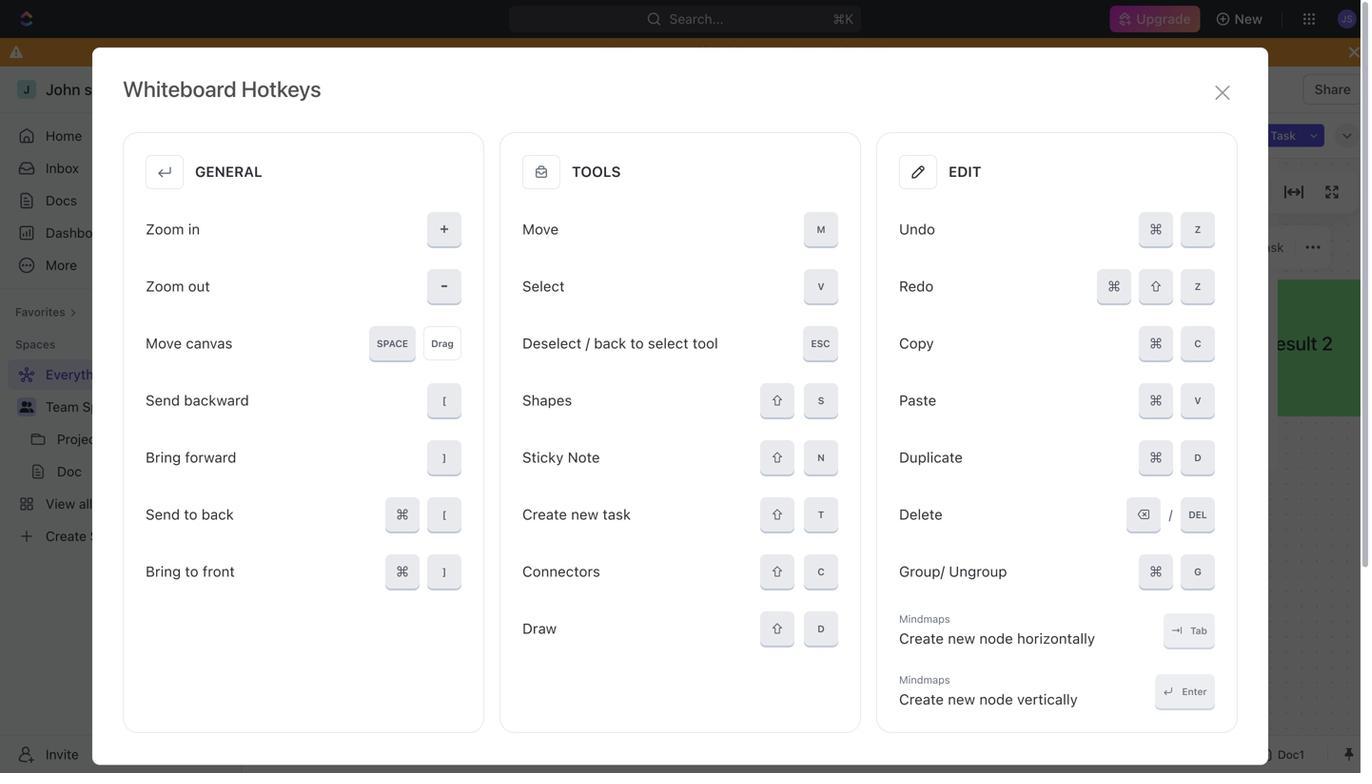 Task type: locate. For each thing, give the bounding box(es) containing it.
customize
[[1153, 127, 1220, 143]]

task
[[1271, 129, 1296, 142], [1257, 240, 1284, 255]]

whiteboard inside whiteboard link
[[283, 127, 356, 143]]

whiteboard down everything link at the left
[[283, 127, 356, 143]]

you
[[504, 44, 527, 60]]

1 horizontal spatial google
[[989, 691, 1034, 707]]

space
[[82, 399, 121, 415]]

sidebar navigation
[[0, 67, 243, 774]]

upgrade link
[[1110, 6, 1200, 32]]

0 horizontal spatial whiteboard
[[123, 76, 237, 102]]

add task
[[1246, 129, 1296, 142]]

0 horizontal spatial google
[[859, 691, 904, 707]]

want
[[531, 44, 561, 60]]

share
[[1315, 81, 1351, 97]]

whiteboard inside "whiteboard hotkeys" dialog
[[123, 76, 237, 102]]

0 vertical spatial whiteboard
[[123, 76, 237, 102]]

google slides
[[989, 691, 1076, 707]]

task button
[[1228, 234, 1288, 261]]

1 horizontal spatial whiteboard
[[283, 127, 356, 143]]

whiteboard
[[123, 76, 237, 102], [283, 127, 356, 143]]

2 google from the left
[[989, 691, 1034, 707]]

youtube button
[[1098, 659, 1182, 718]]

hotkeys
[[241, 76, 321, 102]]

browser
[[626, 44, 677, 60]]

dashboards link
[[8, 218, 234, 248]]

1 vertical spatial whiteboard
[[283, 127, 356, 143]]

customize button
[[1128, 122, 1226, 149]]

google inside google slides button
[[989, 691, 1034, 707]]

home
[[46, 128, 82, 144]]

slides
[[1037, 691, 1076, 707]]

favorites button
[[8, 301, 84, 324]]

google left slides on the bottom
[[989, 691, 1034, 707]]

google inside google sheets button
[[859, 691, 904, 707]]

dashboards
[[46, 225, 120, 241]]

everything
[[259, 81, 326, 97]]

enable
[[779, 44, 821, 60]]

team space link
[[46, 392, 230, 422]]

home link
[[8, 121, 234, 151]]

google sheets
[[859, 691, 951, 707]]

google for google slides
[[989, 691, 1034, 707]]

whiteboard link
[[279, 122, 356, 149]]

whiteboard up home link
[[123, 76, 237, 102]]

google
[[859, 691, 904, 707], [989, 691, 1034, 707]]

enable
[[581, 44, 623, 60]]

google slides button
[[974, 659, 1091, 718]]

google left sheets
[[859, 691, 904, 707]]

spaces
[[15, 338, 56, 351]]

upgrade
[[1136, 11, 1191, 27]]

1 google from the left
[[859, 691, 904, 707]]

favorites
[[15, 305, 65, 319]]

sheets
[[907, 691, 951, 707]]

whiteboard hotkeys dialog
[[92, 48, 1268, 765]]



Task type: describe. For each thing, give the bounding box(es) containing it.
new
[[1235, 11, 1263, 27]]

do you want to enable browser notifications? enable hide this
[[483, 44, 887, 60]]

do
[[483, 44, 501, 60]]

invite
[[46, 747, 79, 763]]

docs link
[[8, 186, 234, 216]]

⌘k
[[833, 11, 854, 27]]

google sheets button
[[844, 659, 966, 718]]

share button
[[1303, 74, 1363, 105]]

notifications?
[[681, 44, 766, 60]]

whiteboard for whiteboard
[[283, 127, 356, 143]]

inbox
[[46, 160, 79, 176]]

search...
[[669, 11, 724, 27]]

board
[[391, 127, 428, 143]]

everything link
[[254, 78, 331, 101]]

add
[[1246, 129, 1268, 142]]

team
[[46, 399, 79, 415]]

whiteboard for whiteboard hotkeys
[[123, 76, 237, 102]]

add task button
[[1238, 124, 1304, 147]]

whiteboard hotkeys
[[123, 76, 321, 102]]

new button
[[1208, 4, 1274, 34]]

0 vertical spatial task
[[1271, 129, 1296, 142]]

hide
[[831, 44, 860, 60]]

docs
[[46, 193, 77, 208]]

1 vertical spatial task
[[1257, 240, 1284, 255]]

to
[[565, 44, 577, 60]]

this
[[864, 44, 887, 60]]

team space
[[46, 399, 121, 415]]

inbox link
[[8, 153, 234, 184]]

board link
[[387, 122, 428, 149]]

google for google sheets
[[859, 691, 904, 707]]

user group image
[[20, 402, 34, 413]]

youtube
[[1114, 691, 1167, 707]]



Task type: vqa. For each thing, say whether or not it's contained in the screenshot.
wifi Image
no



